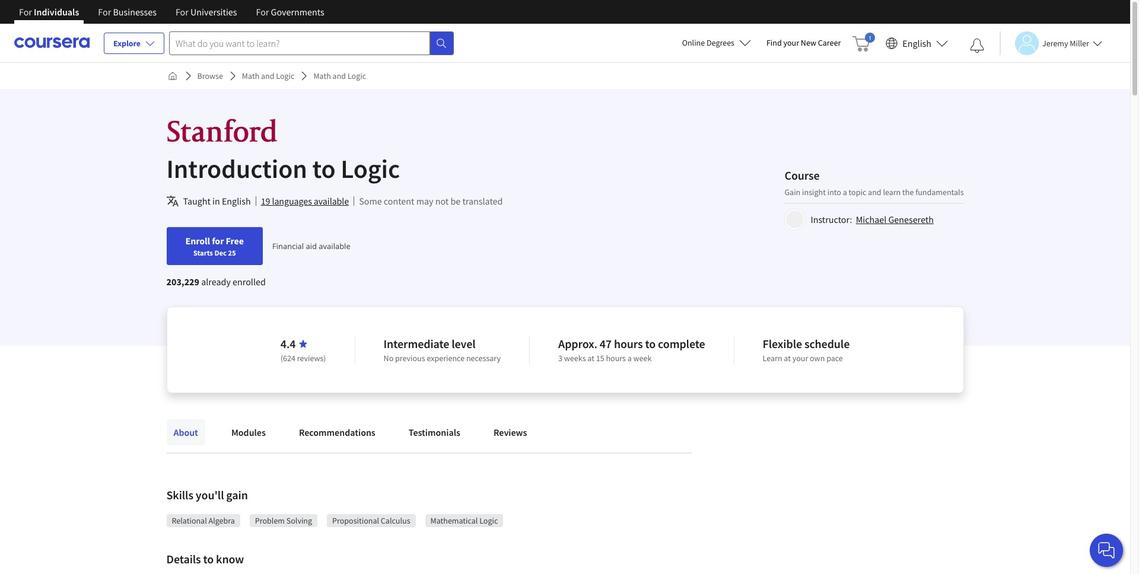 Task type: vqa. For each thing, say whether or not it's contained in the screenshot.


Task type: describe. For each thing, give the bounding box(es) containing it.
47
[[600, 337, 612, 351]]

enroll for free starts dec 25
[[185, 235, 244, 258]]

2 math from the left
[[314, 71, 331, 81]]

19
[[261, 195, 270, 207]]

available for financial aid available
[[319, 241, 351, 252]]

about link
[[166, 420, 205, 446]]

experience
[[427, 353, 465, 364]]

a inside "approx. 47 hours to complete 3 weeks at 15 hours a week"
[[628, 353, 632, 364]]

miller
[[1070, 38, 1090, 48]]

some content may not be translated
[[359, 195, 503, 207]]

financial aid available button
[[272, 241, 351, 252]]

taught
[[183, 195, 211, 207]]

taught in english
[[183, 195, 251, 207]]

19 languages available button
[[261, 194, 349, 208]]

pace
[[827, 353, 843, 364]]

problem solving
[[255, 516, 312, 526]]

relational algebra
[[172, 516, 235, 526]]

testimonials
[[409, 427, 461, 439]]

starts
[[193, 248, 213, 258]]

course gain insight into a topic and learn the fundamentals
[[785, 168, 964, 197]]

recommendations link
[[292, 420, 383, 446]]

reviews link
[[487, 420, 534, 446]]

skills
[[166, 488, 193, 503]]

show notifications image
[[970, 39, 985, 53]]

complete
[[658, 337, 705, 351]]

know
[[216, 552, 244, 567]]

financial aid available
[[272, 241, 351, 252]]

in
[[212, 195, 220, 207]]

introduction to logic
[[166, 153, 400, 185]]

to for know
[[203, 552, 214, 567]]

jeremy miller button
[[1000, 31, 1103, 55]]

course
[[785, 168, 820, 182]]

fundamentals
[[916, 187, 964, 197]]

propositional
[[332, 516, 379, 526]]

topic
[[849, 187, 867, 197]]

instructor: michael genesereth
[[811, 213, 934, 225]]

for for universities
[[176, 6, 189, 18]]

financial
[[272, 241, 304, 252]]

(624
[[281, 353, 295, 364]]

career
[[818, 37, 841, 48]]

reviews)
[[297, 353, 326, 364]]

1 horizontal spatial and
[[333, 71, 346, 81]]

governments
[[271, 6, 324, 18]]

details to know
[[166, 552, 244, 567]]

testimonials link
[[402, 420, 468, 446]]

online
[[682, 37, 705, 48]]

and inside the 'course gain insight into a topic and learn the fundamentals'
[[868, 187, 882, 197]]

aid
[[306, 241, 317, 252]]

michael genesereth image
[[787, 210, 804, 228]]

1 math and logic from the left
[[242, 71, 295, 81]]

into
[[828, 187, 842, 197]]

25
[[228, 248, 236, 258]]

for universities
[[176, 6, 237, 18]]

translated
[[463, 195, 503, 207]]

already
[[201, 276, 231, 288]]

1 vertical spatial hours
[[606, 353, 626, 364]]

browse link
[[193, 65, 228, 87]]

for for governments
[[256, 6, 269, 18]]

(624 reviews)
[[281, 353, 326, 364]]

level
[[452, 337, 476, 351]]

approx.
[[559, 337, 598, 351]]

jeremy
[[1043, 38, 1069, 48]]

intermediate
[[384, 337, 449, 351]]

15
[[596, 353, 605, 364]]

to for logic
[[312, 153, 336, 185]]

be
[[451, 195, 461, 207]]

weeks
[[564, 353, 586, 364]]

no
[[384, 353, 394, 364]]

dec
[[214, 248, 227, 258]]

0 vertical spatial hours
[[614, 337, 643, 351]]

week
[[634, 353, 652, 364]]

problem
[[255, 516, 285, 526]]

explore
[[113, 38, 141, 49]]

calculus
[[381, 516, 410, 526]]

banner navigation
[[9, 0, 334, 33]]

2 math and logic link from the left
[[309, 65, 371, 87]]

previous
[[395, 353, 425, 364]]

propositional calculus
[[332, 516, 410, 526]]

universities
[[191, 6, 237, 18]]

new
[[801, 37, 817, 48]]

relational
[[172, 516, 207, 526]]

gain
[[226, 488, 248, 503]]

chat with us image
[[1097, 541, 1116, 560]]

1 math from the left
[[242, 71, 259, 81]]

gain
[[785, 187, 801, 197]]

a inside the 'course gain insight into a topic and learn the fundamentals'
[[843, 187, 847, 197]]

0 horizontal spatial and
[[261, 71, 275, 81]]

intermediate level no previous experience necessary
[[384, 337, 501, 364]]



Task type: locate. For each thing, give the bounding box(es) containing it.
details
[[166, 552, 201, 567]]

to up 'week'
[[645, 337, 656, 351]]

4 for from the left
[[256, 6, 269, 18]]

3
[[559, 353, 563, 364]]

2 vertical spatial to
[[203, 552, 214, 567]]

find your new career link
[[761, 36, 847, 50]]

modules link
[[224, 420, 273, 446]]

available inside button
[[314, 195, 349, 207]]

1 horizontal spatial math
[[314, 71, 331, 81]]

degrees
[[707, 37, 735, 48]]

english right shopping cart: 1 item icon
[[903, 37, 932, 49]]

1 math and logic link from the left
[[237, 65, 299, 87]]

0 vertical spatial your
[[784, 37, 799, 48]]

0 horizontal spatial to
[[203, 552, 214, 567]]

algebra
[[209, 516, 235, 526]]

for left businesses
[[98, 6, 111, 18]]

solving
[[286, 516, 312, 526]]

not
[[435, 195, 449, 207]]

1 vertical spatial your
[[793, 353, 808, 364]]

available left some
[[314, 195, 349, 207]]

necessary
[[466, 353, 501, 364]]

a right into
[[843, 187, 847, 197]]

1 at from the left
[[588, 353, 595, 364]]

english
[[903, 37, 932, 49], [222, 195, 251, 207]]

4.4
[[281, 337, 296, 351]]

logic
[[276, 71, 295, 81], [348, 71, 366, 81], [341, 153, 400, 185], [480, 516, 498, 526]]

explore button
[[104, 33, 164, 54]]

may
[[416, 195, 434, 207]]

for for individuals
[[19, 6, 32, 18]]

at
[[588, 353, 595, 364], [784, 353, 791, 364]]

online degrees
[[682, 37, 735, 48]]

to up 19 languages available
[[312, 153, 336, 185]]

math right browse
[[242, 71, 259, 81]]

to
[[312, 153, 336, 185], [645, 337, 656, 351], [203, 552, 214, 567]]

1 horizontal spatial english
[[903, 37, 932, 49]]

hours
[[614, 337, 643, 351], [606, 353, 626, 364]]

your right find
[[784, 37, 799, 48]]

19 languages available
[[261, 195, 349, 207]]

at right the 'learn'
[[784, 353, 791, 364]]

for left universities
[[176, 6, 189, 18]]

1 horizontal spatial math and logic link
[[309, 65, 371, 87]]

your inside 'flexible schedule learn at your own pace'
[[793, 353, 808, 364]]

you'll
[[196, 488, 224, 503]]

reviews
[[494, 427, 527, 439]]

skills you'll gain
[[166, 488, 248, 503]]

for left the governments
[[256, 6, 269, 18]]

0 horizontal spatial english
[[222, 195, 251, 207]]

find your new career
[[767, 37, 841, 48]]

and
[[261, 71, 275, 81], [333, 71, 346, 81], [868, 187, 882, 197]]

0 vertical spatial to
[[312, 153, 336, 185]]

content
[[384, 195, 415, 207]]

2 for from the left
[[98, 6, 111, 18]]

approx. 47 hours to complete 3 weeks at 15 hours a week
[[559, 337, 705, 364]]

math down the what do you want to learn? text box
[[314, 71, 331, 81]]

2 horizontal spatial and
[[868, 187, 882, 197]]

0 horizontal spatial at
[[588, 353, 595, 364]]

hours right 15
[[606, 353, 626, 364]]

english right in
[[222, 195, 251, 207]]

flexible schedule learn at your own pace
[[763, 337, 850, 364]]

coursera image
[[14, 33, 90, 52]]

1 horizontal spatial at
[[784, 353, 791, 364]]

at inside "approx. 47 hours to complete 3 weeks at 15 hours a week"
[[588, 353, 595, 364]]

0 horizontal spatial math
[[242, 71, 259, 81]]

None search field
[[169, 31, 454, 55]]

a left 'week'
[[628, 353, 632, 364]]

shopping cart: 1 item image
[[853, 33, 876, 52]]

1 horizontal spatial a
[[843, 187, 847, 197]]

flexible
[[763, 337, 802, 351]]

0 vertical spatial a
[[843, 187, 847, 197]]

for left individuals
[[19, 6, 32, 18]]

your
[[784, 37, 799, 48], [793, 353, 808, 364]]

recommendations
[[299, 427, 376, 439]]

english inside button
[[903, 37, 932, 49]]

enrolled
[[233, 276, 266, 288]]

available
[[314, 195, 349, 207], [319, 241, 351, 252]]

1 for from the left
[[19, 6, 32, 18]]

modules
[[231, 427, 266, 439]]

jeremy miller
[[1043, 38, 1090, 48]]

your left own
[[793, 353, 808, 364]]

0 vertical spatial available
[[314, 195, 349, 207]]

math
[[242, 71, 259, 81], [314, 71, 331, 81]]

schedule
[[805, 337, 850, 351]]

2 horizontal spatial to
[[645, 337, 656, 351]]

michael genesereth link
[[856, 213, 934, 225]]

1 vertical spatial available
[[319, 241, 351, 252]]

insight
[[802, 187, 826, 197]]

3 for from the left
[[176, 6, 189, 18]]

to left know
[[203, 552, 214, 567]]

businesses
[[113, 6, 157, 18]]

the
[[903, 187, 914, 197]]

available for 19 languages available
[[314, 195, 349, 207]]

introduction
[[166, 153, 307, 185]]

mathematical logic
[[431, 516, 498, 526]]

2 at from the left
[[784, 353, 791, 364]]

for for businesses
[[98, 6, 111, 18]]

1 horizontal spatial math and logic
[[314, 71, 366, 81]]

0 horizontal spatial a
[[628, 353, 632, 364]]

english button
[[881, 24, 953, 62]]

1 horizontal spatial to
[[312, 153, 336, 185]]

for individuals
[[19, 6, 79, 18]]

learn
[[763, 353, 783, 364]]

learn
[[883, 187, 901, 197]]

for businesses
[[98, 6, 157, 18]]

enroll
[[185, 235, 210, 247]]

1 vertical spatial a
[[628, 353, 632, 364]]

michael
[[856, 213, 887, 225]]

1 vertical spatial to
[[645, 337, 656, 351]]

0 horizontal spatial math and logic link
[[237, 65, 299, 87]]

stanford university image
[[166, 118, 278, 144]]

genesereth
[[889, 213, 934, 225]]

to inside "approx. 47 hours to complete 3 weeks at 15 hours a week"
[[645, 337, 656, 351]]

home image
[[168, 71, 177, 81]]

1 vertical spatial english
[[222, 195, 251, 207]]

mathematical
[[431, 516, 478, 526]]

own
[[810, 353, 825, 364]]

What do you want to learn? text field
[[169, 31, 430, 55]]

at left 15
[[588, 353, 595, 364]]

hours up 'week'
[[614, 337, 643, 351]]

0 horizontal spatial math and logic
[[242, 71, 295, 81]]

online degrees button
[[673, 30, 761, 56]]

available right aid
[[319, 241, 351, 252]]

0 vertical spatial english
[[903, 37, 932, 49]]

at inside 'flexible schedule learn at your own pace'
[[784, 353, 791, 364]]

for
[[212, 235, 224, 247]]

browse
[[197, 71, 223, 81]]

2 math and logic from the left
[[314, 71, 366, 81]]

203,229
[[166, 276, 199, 288]]



